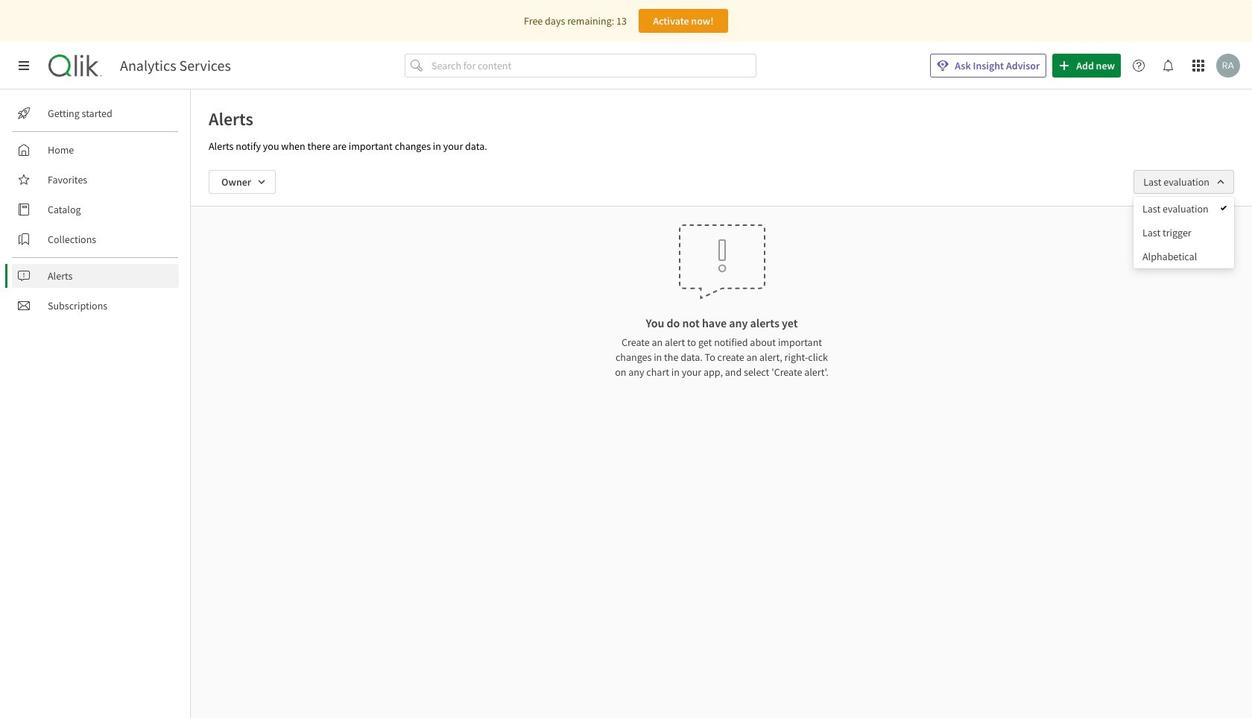 Task type: vqa. For each thing, say whether or not it's contained in the screenshot.
the Close sidebar menu icon
yes



Task type: describe. For each thing, give the bounding box(es) containing it.
close sidebar menu image
[[18, 60, 30, 72]]

2 option from the top
[[1134, 221, 1235, 245]]

analytics services element
[[120, 57, 231, 75]]



Task type: locate. For each thing, give the bounding box(es) containing it.
list box inside filters region
[[1134, 197, 1235, 268]]

None field
[[1134, 170, 1235, 194]]

list box
[[1134, 197, 1235, 268]]

1 option from the top
[[1134, 197, 1235, 221]]

option
[[1134, 197, 1235, 221], [1134, 221, 1235, 245], [1134, 245, 1235, 268]]

navigation pane element
[[0, 95, 190, 324]]

filters region
[[0, 0, 1253, 718]]

none field inside filters region
[[1134, 170, 1235, 194]]

3 option from the top
[[1134, 245, 1235, 268]]



